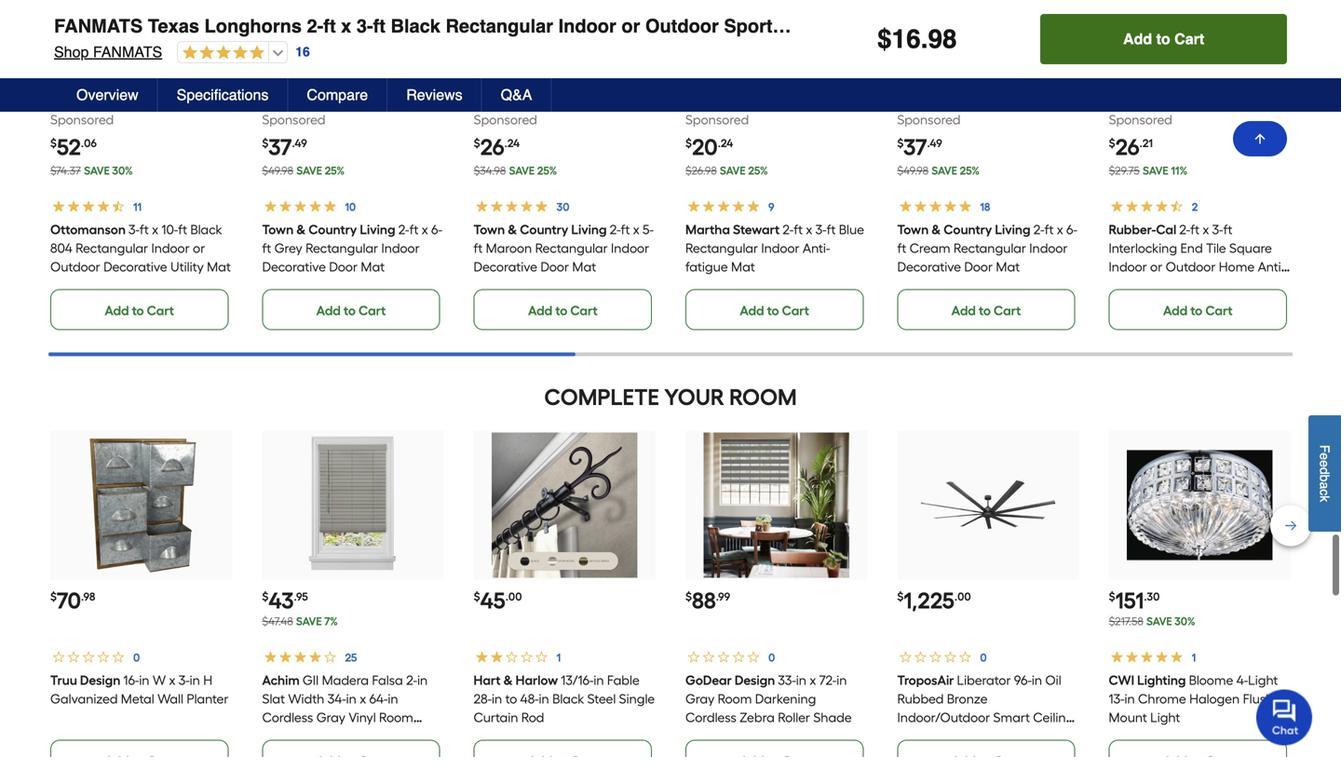 Task type: describe. For each thing, give the bounding box(es) containing it.
$ inside $ 45 .00
[[474, 589, 480, 603]]

.21
[[1140, 135, 1153, 149]]

square
[[1230, 239, 1272, 255]]

in up curtain
[[492, 690, 502, 706]]

$ 43 .95
[[262, 586, 308, 613]]

30% for 151
[[1175, 614, 1195, 627]]

$ inside the $ 43 .95
[[262, 589, 269, 603]]

godear
[[685, 671, 732, 687]]

$ inside the "$ 151 .30"
[[1109, 589, 1115, 603]]

indoor inside 2-ft x 5- ft maroon rectangular indoor decorative door mat
[[611, 239, 649, 255]]

$47.48 save 7%
[[262, 614, 338, 627]]

cwi lighting
[[1109, 671, 1186, 687]]

living for 2-ft x 5- ft maroon rectangular indoor decorative door mat
[[571, 221, 607, 236]]

godear design
[[685, 671, 775, 687]]

28-
[[474, 690, 492, 706]]

door for 2-ft x 6- ft grey rectangular indoor decorative door mat
[[329, 258, 358, 274]]

in left the 72-
[[796, 671, 807, 687]]

q&a
[[501, 86, 532, 103]]

add to cart for 2-ft x 3-ft blue rectangular indoor anti- fatigue mat
[[740, 302, 809, 318]]

outdoor inside 3-ft x 10-ft black 804 rectangular indoor or outdoor decorative utility mat
[[50, 258, 100, 274]]

room inside 33-in x 72-in gray room darkening cordless zebra roller shade
[[718, 690, 752, 706]]

x for 33-in x 72-in gray room darkening cordless zebra roller shade
[[810, 671, 816, 687]]

16-
[[123, 671, 139, 687]]

horizontal
[[326, 727, 387, 743]]

save for 2-ft x 3-ft interlocking end tile square indoor or outdoor home anti- fatigue mat
[[1143, 163, 1169, 176]]

in down harlow
[[539, 690, 549, 706]]

.30
[[1144, 589, 1160, 603]]

sports
[[724, 15, 783, 37]]

fatigue inside 2-ft x 3-ft interlocking end tile square indoor or outdoor home anti- fatigue mat
[[1109, 277, 1151, 292]]

to for 2-ft x 6- ft grey rectangular indoor decorative door mat
[[344, 302, 356, 318]]

in down falsa
[[388, 690, 398, 706]]

1,225 list item
[[897, 430, 1079, 757]]

13/16-in fable 28-in to 48-in black steel single curtain rod
[[474, 671, 655, 725]]

flush
[[1243, 690, 1274, 706]]

cart for 2-ft x 5- ft maroon rectangular indoor decorative door mat
[[570, 302, 598, 318]]

ottomanson
[[50, 221, 126, 236]]

$ inside $ 70 .98
[[50, 589, 57, 603]]

2-ft x 5- ft maroon rectangular indoor decorative door mat
[[474, 221, 654, 274]]

add to cart link for interlocking
[[1109, 288, 1287, 329]]

1 e from the top
[[1317, 453, 1332, 460]]

anti- inside 2-ft x 3-ft interlocking end tile square indoor or outdoor home anti- fatigue mat
[[1258, 258, 1285, 274]]

70
[[57, 586, 81, 613]]

troposair liberator 96-in oil rubbed bronze indoor/outdoor smart ceiling fan with remote (9-blade) image
[[915, 431, 1061, 577]]

black inside 3-ft x 10-ft black 804 rectangular indoor or outdoor decorative utility mat
[[190, 221, 222, 236]]

town & country living for grey
[[262, 221, 395, 236]]

25% for grey
[[325, 163, 345, 176]]

151 list item
[[1109, 430, 1291, 757]]

x inside gii madera falsa 2-in slat width 34-in x 64-in cordless gray vinyl room darkening horizontal blinds
[[360, 690, 366, 706]]

fatigue inside 2-ft x 3-ft blue rectangular indoor anti- fatigue mat
[[685, 258, 728, 274]]

$47.48
[[262, 614, 293, 627]]

room inside gii madera falsa 2-in slat width 34-in x 64-in cordless gray vinyl room darkening horizontal blinds
[[379, 709, 413, 725]]

13-
[[1109, 690, 1125, 706]]

add for 2-ft x 3-ft interlocking end tile square indoor or outdoor home anti- fatigue mat
[[1163, 302, 1188, 318]]

to for 2-ft x 6- ft cream rectangular indoor decorative door mat
[[979, 302, 991, 318]]

4-
[[1237, 671, 1248, 687]]

in down madera
[[346, 690, 356, 706]]

1 26 list item from the left
[[474, 0, 656, 329]]

$26.98
[[685, 163, 717, 176]]

add to cart for 2-ft x 5- ft maroon rectangular indoor decorative door mat
[[528, 302, 598, 318]]

2- inside gii madera falsa 2-in slat width 34-in x 64-in cordless gray vinyl room darkening horizontal blinds
[[406, 671, 417, 687]]

$ 16 . 98
[[877, 24, 957, 54]]

utility
[[170, 258, 204, 274]]

q&a button
[[482, 78, 552, 112]]

mat inside 2-ft x 6- ft grey rectangular indoor decorative door mat
[[361, 258, 385, 274]]

1,225
[[904, 586, 955, 613]]

lighting
[[1137, 671, 1186, 687]]

4.8 stars image
[[178, 45, 265, 62]]

& for cream
[[931, 221, 941, 236]]

$ inside $ 26 .21
[[1109, 135, 1115, 149]]

$ 26 .21
[[1109, 133, 1153, 160]]

chat invite button image
[[1256, 689, 1313, 746]]

cart for 2-ft x 3-ft blue rectangular indoor anti- fatigue mat
[[782, 302, 809, 318]]

37 for 2-ft x 6- ft cream rectangular indoor decorative door mat
[[904, 133, 927, 160]]

to for 3-ft x 10-ft black 804 rectangular indoor or outdoor decorative utility mat
[[132, 302, 144, 318]]

vinyl
[[348, 709, 376, 725]]

decorative for 2-ft x 6- ft cream rectangular indoor decorative door mat
[[897, 258, 961, 274]]

or inside 2-ft x 3-ft interlocking end tile square indoor or outdoor home anti- fatigue mat
[[1150, 258, 1163, 274]]

1 horizontal spatial 16
[[892, 24, 921, 54]]

cream
[[909, 239, 950, 255]]

texas
[[148, 15, 199, 37]]

$ inside $ 1,225 .00
[[897, 589, 904, 603]]

f e e d b a c k
[[1317, 445, 1332, 502]]

w
[[153, 671, 166, 687]]

troposair link
[[897, 671, 1075, 743]]

specifications
[[177, 86, 269, 103]]

add to cart link for black
[[50, 288, 228, 329]]

sponsored for 2-ft x 5- ft maroon rectangular indoor decorative door mat
[[474, 111, 537, 127]]

longhorns
[[204, 15, 302, 37]]

h
[[203, 671, 212, 687]]

f
[[1317, 445, 1332, 453]]

$49.98 for 2-ft x 6- ft cream rectangular indoor decorative door mat
[[897, 163, 929, 176]]

indoor inside 2-ft x 3-ft blue rectangular indoor anti- fatigue mat
[[761, 239, 800, 255]]

harlow
[[516, 671, 558, 687]]

0 vertical spatial or
[[622, 15, 640, 37]]

151
[[1115, 586, 1144, 613]]

$ 37 .49 for 2-ft x 6- ft cream rectangular indoor decorative door mat
[[897, 133, 942, 160]]

$ inside $ 52 .06
[[50, 135, 57, 149]]

88 list item
[[685, 430, 867, 757]]

cordless inside 33-in x 72-in gray room darkening cordless zebra roller shade
[[685, 709, 737, 725]]

cordless inside gii madera falsa 2-in slat width 34-in x 64-in cordless gray vinyl room darkening horizontal blinds
[[262, 709, 313, 725]]

rectangular for 2-ft x 6- ft grey rectangular indoor decorative door mat
[[305, 239, 378, 255]]

$ 1,225 .00
[[897, 586, 971, 613]]

truu design
[[50, 671, 120, 687]]

.49 for 2-ft x 6- ft grey rectangular indoor decorative door mat
[[292, 135, 307, 149]]

town for maroon
[[474, 221, 505, 236]]

country for grey
[[308, 221, 357, 236]]

outdoor inside 2-ft x 3-ft interlocking end tile square indoor or outdoor home anti- fatigue mat
[[1166, 258, 1216, 274]]

cart for 2-ft x 6- ft cream rectangular indoor decorative door mat
[[994, 302, 1021, 318]]

add for 2-ft x 5- ft maroon rectangular indoor decorative door mat
[[528, 302, 552, 318]]

room inside heading
[[729, 383, 797, 410]]

truu
[[50, 671, 77, 687]]

decorative inside 3-ft x 10-ft black 804 rectangular indoor or outdoor decorative utility mat
[[103, 258, 167, 274]]

add to cart for 2-ft x 6- ft cream rectangular indoor decorative door mat
[[952, 302, 1021, 318]]

hart
[[474, 671, 501, 687]]

mat inside '2-ft x 6- ft cream rectangular indoor decorative door mat'
[[996, 258, 1020, 274]]

add to cart link for cream
[[897, 288, 1075, 329]]

bloome 4-light 13-in chrome halogen flush mount light
[[1109, 671, 1278, 725]]

3-ft x 10-ft black 804 rectangular indoor or outdoor decorative utility mat
[[50, 221, 231, 274]]

save for bloome 4-light 13-in chrome halogen flush mount light
[[1146, 614, 1172, 627]]

reviews
[[406, 86, 463, 103]]

hart & harlow
[[474, 671, 558, 687]]

interlocking
[[1109, 239, 1177, 255]]

x for 2-ft x 6- ft cream rectangular indoor decorative door mat
[[1057, 221, 1063, 236]]

shop
[[54, 43, 89, 61]]

fanmats texas longhorns 2-ft x 3-ft black rectangular indoor or outdoor sports door mat
[[54, 15, 869, 37]]

in left w
[[139, 671, 149, 687]]

.00 for 1,225
[[955, 589, 971, 603]]

add to cart for 2-ft x 3-ft interlocking end tile square indoor or outdoor home anti- fatigue mat
[[1163, 302, 1233, 318]]

mat inside 2-ft x 3-ft blue rectangular indoor anti- fatigue mat
[[731, 258, 755, 274]]

2- for 2-ft x 6- ft cream rectangular indoor decorative door mat
[[1033, 221, 1044, 236]]

88
[[692, 586, 716, 613]]

gii madera falsa 2-in slat width 34-in x 64-in cordless gray vinyl room darkening horizontal blinds
[[262, 671, 428, 743]]

your
[[664, 383, 724, 410]]

compare button
[[288, 78, 388, 112]]

x for 2-ft x 3-ft blue rectangular indoor anti- fatigue mat
[[806, 221, 812, 236]]

save for 2-ft x 6- ft cream rectangular indoor decorative door mat
[[932, 163, 957, 176]]

mat inside 2-ft x 5- ft maroon rectangular indoor decorative door mat
[[572, 258, 596, 274]]

save for 2-ft x 5- ft maroon rectangular indoor decorative door mat
[[509, 163, 535, 176]]

2-ft x 6- ft cream rectangular indoor decorative door mat
[[897, 221, 1077, 274]]

planter
[[187, 690, 229, 706]]

save for 3-ft x 10-ft black 804 rectangular indoor or outdoor decorative utility mat
[[84, 163, 110, 176]]

.99
[[716, 589, 730, 603]]

save for 2-ft x 3-ft blue rectangular indoor anti- fatigue mat
[[720, 163, 746, 176]]

3- inside 3-ft x 10-ft black 804 rectangular indoor or outdoor decorative utility mat
[[129, 221, 140, 236]]

48-
[[520, 690, 539, 706]]

to inside button
[[1156, 30, 1170, 48]]

20 list item
[[685, 0, 867, 329]]

design for 70
[[80, 671, 120, 687]]

width
[[288, 690, 324, 706]]

anti- inside 2-ft x 3-ft blue rectangular indoor anti- fatigue mat
[[803, 239, 830, 255]]

in up shade
[[837, 671, 847, 687]]

11%
[[1171, 163, 1188, 176]]

2- for 2-ft x 3-ft blue rectangular indoor anti- fatigue mat
[[783, 221, 794, 236]]

.24 for 20
[[718, 135, 733, 149]]

curtain
[[474, 709, 518, 725]]

45
[[480, 586, 506, 613]]

in up steel
[[594, 671, 604, 687]]

26 for $ 26 .21
[[1115, 133, 1140, 160]]

sponsored for 2-ft x 6- ft grey rectangular indoor decorative door mat
[[262, 111, 326, 127]]

sponsored for 2-ft x 3-ft blue rectangular indoor anti- fatigue mat
[[685, 111, 749, 127]]

25% for maroon
[[537, 163, 557, 176]]

black for 28-
[[553, 690, 584, 706]]

$ 88 .99
[[685, 586, 730, 613]]

shop fanmats
[[54, 43, 162, 61]]

$217.58 save 30%
[[1109, 614, 1195, 627]]

6- for 2-ft x 6- ft cream rectangular indoor decorative door mat
[[1066, 221, 1077, 236]]

2 e from the top
[[1317, 460, 1332, 467]]

$49.98 save 25% for 2-ft x 6- ft grey rectangular indoor decorative door mat
[[262, 163, 345, 176]]

.00 for 45
[[506, 589, 522, 603]]

b
[[1317, 475, 1332, 482]]

specifications button
[[158, 78, 288, 112]]

43 list item
[[262, 430, 444, 757]]

gii
[[302, 671, 319, 687]]

add to cart for 3-ft x 10-ft black 804 rectangular indoor or outdoor decorative utility mat
[[105, 302, 174, 318]]

tile
[[1206, 239, 1226, 255]]

rectangular up 'q&a' at the top left of page
[[446, 15, 553, 37]]

.98
[[81, 589, 95, 603]]

to for 2-ft x 5- ft maroon rectangular indoor decorative door mat
[[555, 302, 567, 318]]

64-
[[369, 690, 388, 706]]

town & country living for maroon
[[474, 221, 607, 236]]

hart & harlow 13/16-in fable 28-in to 48-in black steel single curtain rod image
[[492, 431, 637, 577]]

complete your room heading
[[48, 378, 1293, 415]]

to for 2-ft x 3-ft blue rectangular indoor anti- fatigue mat
[[767, 302, 779, 318]]

cart for 2-ft x 6- ft grey rectangular indoor decorative door mat
[[359, 302, 386, 318]]

$217.58
[[1109, 614, 1144, 627]]



Task type: vqa. For each thing, say whether or not it's contained in the screenshot.


Task type: locate. For each thing, give the bounding box(es) containing it.
0 horizontal spatial 37
[[269, 133, 292, 160]]

1 vertical spatial gray
[[316, 709, 345, 725]]

x inside 16-in w x 3-in h galvanized metal wall planter
[[169, 671, 175, 687]]

1 horizontal spatial 30%
[[1175, 614, 1195, 627]]

26 up $29.75
[[1115, 133, 1140, 160]]

cart for 3-ft x 10-ft black 804 rectangular indoor or outdoor decorative utility mat
[[147, 302, 174, 318]]

add to cart link down '2-ft x 6- ft cream rectangular indoor decorative door mat'
[[897, 288, 1075, 329]]

add to cart
[[1123, 30, 1204, 48], [105, 302, 174, 318], [316, 302, 386, 318], [528, 302, 598, 318], [740, 302, 809, 318], [952, 302, 1021, 318], [1163, 302, 1233, 318]]

door inside 2-ft x 6- ft grey rectangular indoor decorative door mat
[[329, 258, 358, 274]]

1 26 from the left
[[480, 133, 504, 160]]

26
[[480, 133, 504, 160], [1115, 133, 1140, 160]]

save right $34.98
[[509, 163, 535, 176]]

0 horizontal spatial .00
[[506, 589, 522, 603]]

2 sponsored from the left
[[262, 111, 326, 127]]

x inside 2-ft x 3-ft interlocking end tile square indoor or outdoor home anti- fatigue mat
[[1203, 221, 1209, 236]]

in right falsa
[[417, 671, 428, 687]]

outdoor
[[645, 15, 719, 37], [50, 258, 100, 274], [1166, 258, 1216, 274]]

0 horizontal spatial .49
[[292, 135, 307, 149]]

design inside '88' list item
[[735, 671, 775, 687]]

0 horizontal spatial black
[[190, 221, 222, 236]]

add for 2-ft x 3-ft blue rectangular indoor anti- fatigue mat
[[740, 302, 764, 318]]

black right "10-"
[[190, 221, 222, 236]]

achim gii madera falsa 2-in slat width 34-in x 64-in cordless gray vinyl room darkening horizontal blinds image
[[280, 431, 426, 577]]

0 vertical spatial black
[[391, 15, 440, 37]]

grey
[[274, 239, 302, 255]]

indoor inside 3-ft x 10-ft black 804 rectangular indoor or outdoor decorative utility mat
[[151, 239, 190, 255]]

4 sponsored from the left
[[685, 111, 749, 127]]

1 vertical spatial light
[[1150, 709, 1180, 725]]

x inside '2-ft x 6- ft cream rectangular indoor decorative door mat'
[[1057, 221, 1063, 236]]

design left 33-
[[735, 671, 775, 687]]

rectangular for 2-ft x 3-ft blue rectangular indoor anti- fatigue mat
[[685, 239, 758, 255]]

rectangular inside 3-ft x 10-ft black 804 rectangular indoor or outdoor decorative utility mat
[[76, 239, 148, 255]]

2 vertical spatial room
[[379, 709, 413, 725]]

darkening down width
[[262, 727, 323, 743]]

2 $ 37 .49 from the left
[[897, 133, 942, 160]]

decorative down cream
[[897, 258, 961, 274]]

6 add to cart link from the left
[[1109, 288, 1287, 329]]

wall
[[157, 690, 183, 706]]

door inside 2-ft x 5- ft maroon rectangular indoor decorative door mat
[[541, 258, 569, 274]]

37 for 2-ft x 6- ft grey rectangular indoor decorative door mat
[[269, 133, 292, 160]]

5 add to cart link from the left
[[897, 288, 1075, 329]]

e up d
[[1317, 453, 1332, 460]]

design up "galvanized"
[[80, 671, 120, 687]]

0 vertical spatial anti-
[[803, 239, 830, 255]]

country for cream
[[944, 221, 992, 236]]

save down compare button on the left top of the page
[[296, 163, 322, 176]]

sponsored up ".21"
[[1109, 111, 1172, 127]]

3- inside 16-in w x 3-in h galvanized metal wall planter
[[179, 671, 190, 687]]

outdoor down 804 at the left top of page
[[50, 258, 100, 274]]

& up maroon
[[508, 221, 517, 236]]

2 $49.98 from the left
[[897, 163, 929, 176]]

single
[[619, 690, 655, 706]]

0 horizontal spatial design
[[80, 671, 120, 687]]

save up cream
[[932, 163, 957, 176]]

804
[[50, 239, 72, 255]]

or inside 3-ft x 10-ft black 804 rectangular indoor or outdoor decorative utility mat
[[193, 239, 205, 255]]

0 horizontal spatial 30%
[[112, 163, 133, 176]]

sponsored down compare
[[262, 111, 326, 127]]

$ 37 .49
[[262, 133, 307, 160], [897, 133, 942, 160]]

to inside 52 list item
[[132, 302, 144, 318]]

& for maroon
[[508, 221, 517, 236]]

0 horizontal spatial .24
[[504, 135, 520, 149]]

rectangular right cream
[[953, 239, 1026, 255]]

1 vertical spatial room
[[718, 690, 752, 706]]

0 horizontal spatial gray
[[316, 709, 345, 725]]

2 design from the left
[[735, 671, 775, 687]]

sponsored up the $ 20 .24
[[685, 111, 749, 127]]

0 horizontal spatial $49.98
[[262, 163, 293, 176]]

rectangular for 2-ft x 5- ft maroon rectangular indoor decorative door mat
[[535, 239, 608, 255]]

0 horizontal spatial 26
[[480, 133, 504, 160]]

1 horizontal spatial country
[[520, 221, 569, 236]]

2 horizontal spatial or
[[1150, 258, 1163, 274]]

1 horizontal spatial 37 list item
[[897, 0, 1079, 329]]

cart
[[1175, 30, 1204, 48], [147, 302, 174, 318], [359, 302, 386, 318], [570, 302, 598, 318], [782, 302, 809, 318], [994, 302, 1021, 318], [1206, 302, 1233, 318]]

1 vertical spatial or
[[193, 239, 205, 255]]

0 horizontal spatial 26 list item
[[474, 0, 656, 329]]

.95
[[294, 589, 308, 603]]

outdoor left sports
[[645, 15, 719, 37]]

f e e d b a c k button
[[1309, 415, 1341, 532]]

4 decorative from the left
[[897, 258, 961, 274]]

1 horizontal spatial living
[[571, 221, 607, 236]]

3- inside 2-ft x 3-ft interlocking end tile square indoor or outdoor home anti- fatigue mat
[[1212, 221, 1224, 236]]

$29.75
[[1109, 163, 1140, 176]]

$49.98 save 25%
[[262, 163, 345, 176], [897, 163, 980, 176]]

door for 2-ft x 6- ft cream rectangular indoor decorative door mat
[[964, 258, 993, 274]]

0 horizontal spatial fatigue
[[685, 258, 728, 274]]

decorative down maroon
[[474, 258, 538, 274]]

overview
[[76, 86, 138, 103]]

2 37 list item from the left
[[897, 0, 1079, 329]]

2 decorative from the left
[[262, 258, 326, 274]]

13/16-
[[561, 671, 594, 687]]

1 horizontal spatial .00
[[955, 589, 971, 603]]

cart inside 52 list item
[[147, 302, 174, 318]]

gray inside 33-in x 72-in gray room darkening cordless zebra roller shade
[[685, 690, 715, 706]]

1 horizontal spatial or
[[622, 15, 640, 37]]

martha stewart
[[685, 221, 780, 236]]

& for grey
[[296, 221, 306, 236]]

1 horizontal spatial $49.98
[[897, 163, 929, 176]]

30% for 52
[[112, 163, 133, 176]]

1 horizontal spatial darkening
[[755, 690, 816, 706]]

darkening inside gii madera falsa 2-in slat width 34-in x 64-in cordless gray vinyl room darkening horizontal blinds
[[262, 727, 323, 743]]

add to cart inside 20 list item
[[740, 302, 809, 318]]

2-ft x 6- ft grey rectangular indoor decorative door mat
[[262, 221, 442, 274]]

& inside 45 list item
[[504, 671, 513, 687]]

x inside 2-ft x 6- ft grey rectangular indoor decorative door mat
[[421, 221, 428, 236]]

save down .30
[[1146, 614, 1172, 627]]

1 design from the left
[[80, 671, 120, 687]]

$49.98 up cream
[[897, 163, 929, 176]]

black up reviews
[[391, 15, 440, 37]]

3 town from the left
[[897, 221, 929, 236]]

indoor inside 2-ft x 3-ft interlocking end tile square indoor or outdoor home anti- fatigue mat
[[1109, 258, 1147, 274]]

town & country living up cream
[[897, 221, 1030, 236]]

x inside 2-ft x 3-ft blue rectangular indoor anti- fatigue mat
[[806, 221, 812, 236]]

black inside 13/16-in fable 28-in to 48-in black steel single curtain rod
[[553, 690, 584, 706]]

0 horizontal spatial town & country living
[[262, 221, 395, 236]]

town up grey
[[262, 221, 293, 236]]

town inside 26 list item
[[474, 221, 505, 236]]

town & country living for cream
[[897, 221, 1030, 236]]

cwi lighting bloome 4-light 13-in chrome halogen flush mount light image
[[1127, 431, 1273, 577]]

1 add to cart link from the left
[[50, 288, 228, 329]]

save for gii madera falsa 2-in slat width 34-in x 64-in cordless gray vinyl room darkening horizontal blinds
[[296, 614, 322, 627]]

$49.98 save 25% up cream
[[897, 163, 980, 176]]

add to cart link for blue
[[685, 288, 864, 329]]

0 horizontal spatial $ 37 .49
[[262, 133, 307, 160]]

in
[[139, 671, 149, 687], [190, 671, 200, 687], [417, 671, 428, 687], [594, 671, 604, 687], [796, 671, 807, 687], [837, 671, 847, 687], [346, 690, 356, 706], [388, 690, 398, 706], [492, 690, 502, 706], [539, 690, 549, 706], [1125, 690, 1135, 706]]

martha
[[685, 221, 730, 236]]

to for 2-ft x 3-ft interlocking end tile square indoor or outdoor home anti- fatigue mat
[[1191, 302, 1203, 318]]

rectangular inside 2-ft x 6- ft grey rectangular indoor decorative door mat
[[305, 239, 378, 255]]

2 6- from the left
[[1066, 221, 1077, 236]]

0 vertical spatial fanmats
[[54, 15, 143, 37]]

25% right '$26.98'
[[748, 163, 768, 176]]

add to cart link
[[50, 288, 228, 329], [262, 288, 440, 329], [474, 288, 652, 329], [685, 288, 864, 329], [897, 288, 1075, 329], [1109, 288, 1287, 329]]

2 horizontal spatial town & country living
[[897, 221, 1030, 236]]

decorative for 2-ft x 6- ft grey rectangular indoor decorative door mat
[[262, 258, 326, 274]]

.24 inside $ 26 .24
[[504, 135, 520, 149]]

fatigue down martha
[[685, 258, 728, 274]]

rod
[[522, 709, 544, 725]]

save left 7%
[[296, 614, 322, 627]]

1 25% from the left
[[325, 163, 345, 176]]

godear design 33-in x 72-in gray room darkening cordless zebra roller shade image
[[704, 431, 849, 577]]

add to cart link down home
[[1109, 288, 1287, 329]]

fanmats up overview
[[93, 43, 162, 61]]

black down 13/16-
[[553, 690, 584, 706]]

$34.98 save 25%
[[474, 163, 557, 176]]

2 vertical spatial black
[[553, 690, 584, 706]]

to inside 13/16-in fable 28-in to 48-in black steel single curtain rod
[[505, 690, 517, 706]]

rectangular right grey
[[305, 239, 378, 255]]

3 living from the left
[[995, 221, 1030, 236]]

x
[[341, 15, 351, 37], [152, 221, 158, 236], [421, 221, 428, 236], [633, 221, 640, 236], [806, 221, 812, 236], [1057, 221, 1063, 236], [1203, 221, 1209, 236], [169, 671, 175, 687], [810, 671, 816, 687], [360, 690, 366, 706]]

25%
[[325, 163, 345, 176], [537, 163, 557, 176], [748, 163, 768, 176], [960, 163, 980, 176]]

33-
[[778, 671, 796, 687]]

2- inside 2-ft x 5- ft maroon rectangular indoor decorative door mat
[[610, 221, 621, 236]]

$ 20 .24
[[685, 133, 733, 160]]

1 town & country living from the left
[[262, 221, 395, 236]]

sponsored down .
[[897, 111, 961, 127]]

shade
[[813, 709, 852, 725]]

0 horizontal spatial outdoor
[[50, 258, 100, 274]]

mat inside 2-ft x 3-ft interlocking end tile square indoor or outdoor home anti- fatigue mat
[[1155, 277, 1179, 292]]

1 horizontal spatial $49.98 save 25%
[[897, 163, 980, 176]]

1 horizontal spatial fatigue
[[1109, 277, 1151, 292]]

to
[[1156, 30, 1170, 48], [132, 302, 144, 318], [344, 302, 356, 318], [555, 302, 567, 318], [767, 302, 779, 318], [979, 302, 991, 318], [1191, 302, 1203, 318], [505, 690, 517, 706]]

26 for $ 26 .24
[[480, 133, 504, 160]]

door inside '2-ft x 6- ft cream rectangular indoor decorative door mat'
[[964, 258, 993, 274]]

16 up compare
[[295, 44, 310, 59]]

2 37 from the left
[[904, 133, 927, 160]]

1 country from the left
[[308, 221, 357, 236]]

.49 for 2-ft x 6- ft cream rectangular indoor decorative door mat
[[927, 135, 942, 149]]

$ inside $ 88 .99
[[685, 589, 692, 603]]

& up grey
[[296, 221, 306, 236]]

1 horizontal spatial cordless
[[685, 709, 737, 725]]

add to cart link down 2-ft x 6- ft grey rectangular indoor decorative door mat
[[262, 288, 440, 329]]

x for 2-ft x 5- ft maroon rectangular indoor decorative door mat
[[633, 221, 640, 236]]

0 horizontal spatial light
[[1150, 709, 1180, 725]]

rectangular for 2-ft x 6- ft cream rectangular indoor decorative door mat
[[953, 239, 1026, 255]]

0 horizontal spatial cordless
[[262, 709, 313, 725]]

1 horizontal spatial anti-
[[1258, 258, 1285, 274]]

25% down compare button on the left top of the page
[[325, 163, 345, 176]]

add to cart button
[[1041, 14, 1287, 64]]

add to cart inside add to cart button
[[1123, 30, 1204, 48]]

x inside 33-in x 72-in gray room darkening cordless zebra roller shade
[[810, 671, 816, 687]]

x inside 3-ft x 10-ft black 804 rectangular indoor or outdoor decorative utility mat
[[152, 221, 158, 236]]

sponsored for 2-ft x 3-ft interlocking end tile square indoor or outdoor home anti- fatigue mat
[[1109, 111, 1172, 127]]

25% inside 20 list item
[[748, 163, 768, 176]]

decorative inside 2-ft x 6- ft grey rectangular indoor decorative door mat
[[262, 258, 326, 274]]

complete
[[544, 383, 659, 410]]

outdoor down end
[[1166, 258, 1216, 274]]

4 25% from the left
[[960, 163, 980, 176]]

room down godear design at the right bottom of the page
[[718, 690, 752, 706]]

black for 2-
[[391, 15, 440, 37]]

2- inside 2-ft x 3-ft blue rectangular indoor anti- fatigue mat
[[783, 221, 794, 236]]

5 sponsored from the left
[[897, 111, 961, 127]]

1 .49 from the left
[[292, 135, 307, 149]]

6- for 2-ft x 6- ft grey rectangular indoor decorative door mat
[[431, 221, 442, 236]]

25% up '2-ft x 6- ft cream rectangular indoor decorative door mat'
[[960, 163, 980, 176]]

.
[[921, 24, 928, 54]]

rectangular inside 2-ft x 3-ft blue rectangular indoor anti- fatigue mat
[[685, 239, 758, 255]]

$49.98 up grey
[[262, 163, 293, 176]]

rectangular inside 2-ft x 5- ft maroon rectangular indoor decorative door mat
[[535, 239, 608, 255]]

1 vertical spatial fanmats
[[93, 43, 162, 61]]

1 vertical spatial darkening
[[262, 727, 323, 743]]

1 horizontal spatial light
[[1248, 671, 1278, 687]]

add to cart link inside 20 list item
[[685, 288, 864, 329]]

0 vertical spatial room
[[729, 383, 797, 410]]

2 26 from the left
[[1115, 133, 1140, 160]]

cordless down slat
[[262, 709, 313, 725]]

2 26 list item from the left
[[1109, 0, 1291, 329]]

save inside 43 list item
[[296, 614, 322, 627]]

2 .49 from the left
[[927, 135, 942, 149]]

add inside 52 list item
[[105, 302, 129, 318]]

43
[[269, 586, 294, 613]]

gray inside gii madera falsa 2-in slat width 34-in x 64-in cordless gray vinyl room darkening horizontal blinds
[[316, 709, 345, 725]]

0 vertical spatial light
[[1248, 671, 1278, 687]]

decorative down "10-"
[[103, 258, 167, 274]]

1 horizontal spatial town
[[474, 221, 505, 236]]

overview button
[[58, 78, 158, 112]]

.00
[[506, 589, 522, 603], [955, 589, 971, 603]]

add to cart link for maroon
[[474, 288, 652, 329]]

$49.98 save 25% for 2-ft x 6- ft cream rectangular indoor decorative door mat
[[897, 163, 980, 176]]

3- inside 2-ft x 3-ft blue rectangular indoor anti- fatigue mat
[[816, 221, 827, 236]]

town for grey
[[262, 221, 293, 236]]

town & country living
[[262, 221, 395, 236], [474, 221, 607, 236], [897, 221, 1030, 236]]

in left h
[[190, 671, 200, 687]]

3- left blue
[[816, 221, 827, 236]]

town up cream
[[897, 221, 929, 236]]

1 horizontal spatial outdoor
[[645, 15, 719, 37]]

2 country from the left
[[520, 221, 569, 236]]

fanmats
[[54, 15, 143, 37], [93, 43, 162, 61]]

& up cream
[[931, 221, 941, 236]]

1 vertical spatial black
[[190, 221, 222, 236]]

town up maroon
[[474, 221, 505, 236]]

truu design 16-in w x 3-in h galvanized metal wall planter image
[[68, 431, 214, 577]]

cart inside 20 list item
[[782, 302, 809, 318]]

2- for 2-ft x 3-ft interlocking end tile square indoor or outdoor home anti- fatigue mat
[[1180, 221, 1191, 236]]

fatigue down the interlocking
[[1109, 277, 1151, 292]]

2- inside '2-ft x 6- ft cream rectangular indoor decorative door mat'
[[1033, 221, 1044, 236]]

4 add to cart link from the left
[[685, 288, 864, 329]]

.24 up $34.98 save 25%
[[504, 135, 520, 149]]

sponsored up .06
[[50, 111, 114, 127]]

door for 2-ft x 5- ft maroon rectangular indoor decorative door mat
[[541, 258, 569, 274]]

metal
[[121, 690, 154, 706]]

light up flush
[[1248, 671, 1278, 687]]

3- left "10-"
[[129, 221, 140, 236]]

3 decorative from the left
[[474, 258, 538, 274]]

1 horizontal spatial 37
[[904, 133, 927, 160]]

2 .24 from the left
[[718, 135, 733, 149]]

.24 up $26.98 save 25% at the top right of the page
[[718, 135, 733, 149]]

20
[[692, 133, 718, 160]]

72-
[[819, 671, 837, 687]]

30% inside 151 list item
[[1175, 614, 1195, 627]]

30% right $217.58
[[1175, 614, 1195, 627]]

sponsored inside 20 list item
[[685, 111, 749, 127]]

1 living from the left
[[360, 221, 395, 236]]

chrome
[[1138, 690, 1186, 706]]

add to cart link for grey
[[262, 288, 440, 329]]

52 list item
[[50, 0, 232, 329]]

1 6- from the left
[[431, 221, 442, 236]]

1 $ 37 .49 from the left
[[262, 133, 307, 160]]

$ 26 .24
[[474, 133, 520, 160]]

indoor inside '2-ft x 6- ft cream rectangular indoor decorative door mat'
[[1029, 239, 1068, 255]]

$ 52 .06
[[50, 133, 97, 160]]

30% inside 52 list item
[[112, 163, 133, 176]]

0 vertical spatial gray
[[685, 690, 715, 706]]

living
[[360, 221, 395, 236], [571, 221, 607, 236], [995, 221, 1030, 236]]

0 horizontal spatial anti-
[[803, 239, 830, 255]]

1 horizontal spatial town & country living
[[474, 221, 607, 236]]

& right the hart
[[504, 671, 513, 687]]

town for cream
[[897, 221, 929, 236]]

add inside 20 list item
[[740, 302, 764, 318]]

3 25% from the left
[[748, 163, 768, 176]]

5-
[[643, 221, 654, 236]]

$ 45 .00
[[474, 586, 522, 613]]

37 list item
[[262, 0, 444, 329], [897, 0, 1079, 329]]

sponsored inside 52 list item
[[50, 111, 114, 127]]

sponsored
[[50, 111, 114, 127], [262, 111, 326, 127], [474, 111, 537, 127], [685, 111, 749, 127], [897, 111, 961, 127], [1109, 111, 1172, 127]]

2- inside 2-ft x 3-ft interlocking end tile square indoor or outdoor home anti- fatigue mat
[[1180, 221, 1191, 236]]

.00 inside $ 45 .00
[[506, 589, 522, 603]]

$ 70 .98
[[50, 586, 95, 613]]

1 horizontal spatial black
[[391, 15, 440, 37]]

0 horizontal spatial or
[[193, 239, 205, 255]]

3- up 'tile'
[[1212, 221, 1224, 236]]

1 37 list item from the left
[[262, 0, 444, 329]]

to inside 20 list item
[[767, 302, 779, 318]]

26 list item
[[474, 0, 656, 329], [1109, 0, 1291, 329]]

2 .00 from the left
[[955, 589, 971, 603]]

in inside bloome 4-light 13-in chrome halogen flush mount light
[[1125, 690, 1135, 706]]

rectangular inside '2-ft x 6- ft cream rectangular indoor decorative door mat'
[[953, 239, 1026, 255]]

2 horizontal spatial living
[[995, 221, 1030, 236]]

0 horizontal spatial 16
[[295, 44, 310, 59]]

0 horizontal spatial country
[[308, 221, 357, 236]]

1 37 from the left
[[269, 133, 292, 160]]

arrow up image
[[1253, 131, 1268, 146]]

reviews button
[[388, 78, 482, 112]]

3 country from the left
[[944, 221, 992, 236]]

1 horizontal spatial .49
[[927, 135, 942, 149]]

2 add to cart link from the left
[[262, 288, 440, 329]]

0 horizontal spatial $49.98 save 25%
[[262, 163, 345, 176]]

2-ft x 3-ft interlocking end tile square indoor or outdoor home anti- fatigue mat
[[1109, 221, 1285, 292]]

6- inside 2-ft x 6- ft grey rectangular indoor decorative door mat
[[431, 221, 442, 236]]

2 horizontal spatial outdoor
[[1166, 258, 1216, 274]]

1 horizontal spatial .24
[[718, 135, 733, 149]]

$ 37 .49 for 2-ft x 6- ft grey rectangular indoor decorative door mat
[[262, 133, 307, 160]]

1 town from the left
[[262, 221, 293, 236]]

decorative inside '2-ft x 6- ft cream rectangular indoor decorative door mat'
[[897, 258, 961, 274]]

maroon
[[486, 239, 532, 255]]

1 .24 from the left
[[504, 135, 520, 149]]

rectangular down the ottomanson
[[76, 239, 148, 255]]

2 horizontal spatial country
[[944, 221, 992, 236]]

1 vertical spatial anti-
[[1258, 258, 1285, 274]]

gray down 34-
[[316, 709, 345, 725]]

add inside add to cart button
[[1123, 30, 1152, 48]]

$49.98 save 25% up grey
[[262, 163, 345, 176]]

living for 2-ft x 6- ft cream rectangular indoor decorative door mat
[[995, 221, 1030, 236]]

45 list item
[[474, 430, 656, 757]]

fanmats up the shop fanmats
[[54, 15, 143, 37]]

$ inside $ 26 .24
[[474, 135, 480, 149]]

gray down godear
[[685, 690, 715, 706]]

add to cart link down 2-ft x 5- ft maroon rectangular indoor decorative door mat
[[474, 288, 652, 329]]

6 sponsored from the left
[[1109, 111, 1172, 127]]

mat inside 3-ft x 10-ft black 804 rectangular indoor or outdoor decorative utility mat
[[207, 258, 231, 274]]

cart inside button
[[1175, 30, 1204, 48]]

16
[[892, 24, 921, 54], [295, 44, 310, 59]]

0 horizontal spatial town
[[262, 221, 293, 236]]

light down the chrome
[[1150, 709, 1180, 725]]

darkening inside 33-in x 72-in gray room darkening cordless zebra roller shade
[[755, 690, 816, 706]]

add to cart for 2-ft x 6- ft grey rectangular indoor decorative door mat
[[316, 302, 386, 318]]

save right '$26.98'
[[720, 163, 746, 176]]

design for 88
[[735, 671, 775, 687]]

25% right $34.98
[[537, 163, 557, 176]]

add to cart inside 52 list item
[[105, 302, 174, 318]]

$ inside the $ 20 .24
[[685, 135, 692, 149]]

e up b
[[1317, 460, 1332, 467]]

e
[[1317, 453, 1332, 460], [1317, 460, 1332, 467]]

x for 2-ft x 6- ft grey rectangular indoor decorative door mat
[[421, 221, 428, 236]]

sponsored for 3-ft x 10-ft black 804 rectangular indoor or outdoor decorative utility mat
[[50, 111, 114, 127]]

2 town & country living from the left
[[474, 221, 607, 236]]

0 vertical spatial 30%
[[112, 163, 133, 176]]

cwi
[[1109, 671, 1135, 687]]

save left 11% on the right top
[[1143, 163, 1169, 176]]

.24 inside the $ 20 .24
[[718, 135, 733, 149]]

zebra
[[740, 709, 775, 725]]

.00 inside $ 1,225 .00
[[955, 589, 971, 603]]

3- up the wall
[[179, 671, 190, 687]]

1 horizontal spatial 26
[[1115, 133, 1140, 160]]

gray
[[685, 690, 715, 706], [316, 709, 345, 725]]

mat
[[837, 15, 869, 37], [207, 258, 231, 274], [361, 258, 385, 274], [572, 258, 596, 274], [731, 258, 755, 274], [996, 258, 1020, 274], [1155, 277, 1179, 292]]

x for 3-ft x 10-ft black 804 rectangular indoor or outdoor decorative utility mat
[[152, 221, 158, 236]]

& for to
[[504, 671, 513, 687]]

steel
[[588, 690, 616, 706]]

1 vertical spatial 30%
[[1175, 614, 1195, 627]]

or
[[622, 15, 640, 37], [193, 239, 205, 255], [1150, 258, 1163, 274]]

2 horizontal spatial town
[[897, 221, 929, 236]]

1 $49.98 save 25% from the left
[[262, 163, 345, 176]]

3 sponsored from the left
[[474, 111, 537, 127]]

compare
[[307, 86, 368, 103]]

save inside 151 list item
[[1146, 614, 1172, 627]]

2 vertical spatial or
[[1150, 258, 1163, 274]]

rectangular right maroon
[[535, 239, 608, 255]]

add for 3-ft x 10-ft black 804 rectangular indoor or outdoor decorative utility mat
[[105, 302, 129, 318]]

halogen
[[1190, 690, 1240, 706]]

2- for 2-ft x 5- ft maroon rectangular indoor decorative door mat
[[610, 221, 621, 236]]

decorative inside 2-ft x 5- ft maroon rectangular indoor decorative door mat
[[474, 258, 538, 274]]

2 $49.98 save 25% from the left
[[897, 163, 980, 176]]

save down .06
[[84, 163, 110, 176]]

2 25% from the left
[[537, 163, 557, 176]]

save inside 52 list item
[[84, 163, 110, 176]]

1 horizontal spatial design
[[735, 671, 775, 687]]

16 left 98
[[892, 24, 921, 54]]

save inside 20 list item
[[720, 163, 746, 176]]

0 horizontal spatial darkening
[[262, 727, 323, 743]]

1 horizontal spatial gray
[[685, 690, 715, 706]]

2 living from the left
[[571, 221, 607, 236]]

.24 for 26
[[504, 135, 520, 149]]

1 sponsored from the left
[[50, 111, 114, 127]]

25% for cream
[[960, 163, 980, 176]]

sponsored down 'q&a' at the top left of page
[[474, 111, 537, 127]]

add for 2-ft x 6- ft grey rectangular indoor decorative door mat
[[316, 302, 341, 318]]

decorative for 2-ft x 5- ft maroon rectangular indoor decorative door mat
[[474, 258, 538, 274]]

1 decorative from the left
[[103, 258, 167, 274]]

70 list item
[[50, 430, 232, 757]]

30% right $74.37
[[112, 163, 133, 176]]

26 up $34.98
[[480, 133, 504, 160]]

$
[[877, 24, 892, 54], [50, 135, 57, 149], [262, 135, 269, 149], [474, 135, 480, 149], [685, 135, 692, 149], [897, 135, 904, 149], [1109, 135, 1115, 149], [50, 589, 57, 603], [262, 589, 269, 603], [474, 589, 480, 603], [685, 589, 692, 603], [897, 589, 904, 603], [1109, 589, 1115, 603]]

add for 2-ft x 6- ft cream rectangular indoor decorative door mat
[[952, 302, 976, 318]]

add to cart link inside 52 list item
[[50, 288, 228, 329]]

indoor inside 2-ft x 6- ft grey rectangular indoor decorative door mat
[[381, 239, 420, 255]]

save for 2-ft x 6- ft grey rectangular indoor decorative door mat
[[296, 163, 322, 176]]

room right your
[[729, 383, 797, 410]]

add to cart link down 2-ft x 3-ft blue rectangular indoor anti- fatigue mat
[[685, 288, 864, 329]]

25% for blue
[[748, 163, 768, 176]]

decorative down grey
[[262, 258, 326, 274]]

living for 2-ft x 6- ft grey rectangular indoor decorative door mat
[[360, 221, 395, 236]]

add to cart link down 3-ft x 10-ft black 804 rectangular indoor or outdoor decorative utility mat
[[50, 288, 228, 329]]

1 horizontal spatial $ 37 .49
[[897, 133, 942, 160]]

2- for 2-ft x 6- ft grey rectangular indoor decorative door mat
[[398, 221, 409, 236]]

in up mount
[[1125, 690, 1135, 706]]

country for maroon
[[520, 221, 569, 236]]

$74.37 save 30%
[[50, 163, 133, 176]]

0 vertical spatial fatigue
[[685, 258, 728, 274]]

town & country living up maroon
[[474, 221, 607, 236]]

1 vertical spatial fatigue
[[1109, 277, 1151, 292]]

1 horizontal spatial 26 list item
[[1109, 0, 1291, 329]]

cordless down godear
[[685, 709, 737, 725]]

0 vertical spatial darkening
[[755, 690, 816, 706]]

town & country living up grey
[[262, 221, 395, 236]]

rectangular down martha stewart
[[685, 239, 758, 255]]

complete your room
[[544, 383, 797, 410]]

0 horizontal spatial living
[[360, 221, 395, 236]]

room up blinds
[[379, 709, 413, 725]]

blue
[[839, 221, 864, 236]]

2 cordless from the left
[[685, 709, 737, 725]]

1 horizontal spatial 6-
[[1066, 221, 1077, 236]]

2 town from the left
[[474, 221, 505, 236]]

mount
[[1109, 709, 1147, 725]]

1 .00 from the left
[[506, 589, 522, 603]]

3- up compare
[[357, 15, 373, 37]]

sponsored for 2-ft x 6- ft cream rectangular indoor decorative door mat
[[897, 111, 961, 127]]

cart for 2-ft x 3-ft interlocking end tile square indoor or outdoor home anti- fatigue mat
[[1206, 302, 1233, 318]]

1 $49.98 from the left
[[262, 163, 293, 176]]

bloome
[[1189, 671, 1234, 687]]

c
[[1317, 489, 1332, 496]]

0 horizontal spatial 6-
[[431, 221, 442, 236]]

3 town & country living from the left
[[897, 221, 1030, 236]]

2 horizontal spatial black
[[553, 690, 584, 706]]

darkening down 33-
[[755, 690, 816, 706]]

design inside 70 list item
[[80, 671, 120, 687]]

2- inside 2-ft x 6- ft grey rectangular indoor decorative door mat
[[398, 221, 409, 236]]

$49.98 for 2-ft x 6- ft grey rectangular indoor decorative door mat
[[262, 163, 293, 176]]

1 cordless from the left
[[262, 709, 313, 725]]

0 horizontal spatial 37 list item
[[262, 0, 444, 329]]

anti-
[[803, 239, 830, 255], [1258, 258, 1285, 274]]

$26.98 save 25%
[[685, 163, 768, 176]]

3 add to cart link from the left
[[474, 288, 652, 329]]



